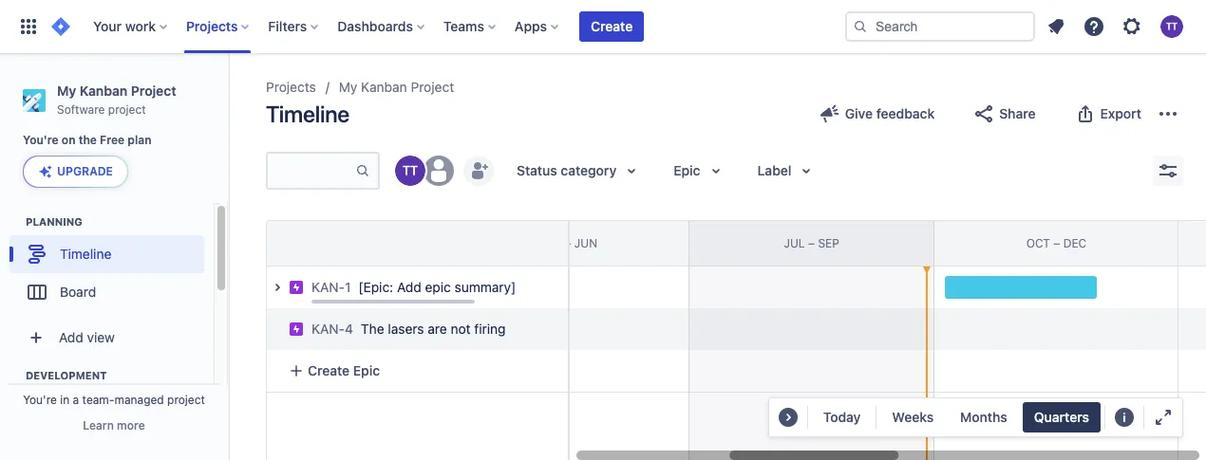 Task type: vqa. For each thing, say whether or not it's contained in the screenshot.
the topmost FOR
no



Task type: locate. For each thing, give the bounding box(es) containing it.
give feedback
[[845, 105, 935, 122]]

0 horizontal spatial my
[[57, 83, 76, 99]]

sep
[[818, 236, 839, 251]]

0 vertical spatial epic
[[674, 162, 700, 179]]

1 vertical spatial create
[[308, 363, 350, 379]]

– right the jul on the right bottom
[[808, 236, 815, 251]]

0 horizontal spatial project
[[131, 83, 176, 99]]

a
[[73, 393, 79, 407]]

–
[[565, 236, 571, 251], [808, 236, 815, 251], [1054, 236, 1060, 251]]

0 vertical spatial project
[[108, 102, 146, 117]]

oct – dec
[[1027, 236, 1087, 251]]

development
[[26, 370, 107, 382]]

1 horizontal spatial my
[[339, 79, 357, 95]]

1 horizontal spatial –
[[808, 236, 815, 251]]

status category
[[517, 162, 617, 179]]

terry turtle image
[[395, 156, 426, 186]]

1 horizontal spatial project
[[167, 393, 205, 407]]

project down primary element
[[411, 79, 454, 95]]

kan- for 4
[[312, 321, 345, 337]]

timeline down projects link
[[266, 101, 350, 127]]

kanban down primary element
[[361, 79, 407, 95]]

export
[[1100, 105, 1142, 122]]

you're for you're in a team-managed project
[[23, 393, 57, 407]]

you're left on
[[23, 133, 59, 147]]

1 kan- from the top
[[312, 279, 345, 295]]

1 vertical spatial you're
[[23, 393, 57, 407]]

create
[[591, 18, 633, 34], [308, 363, 350, 379]]

my right the "projects"
[[339, 79, 357, 95]]

project
[[108, 102, 146, 117], [167, 393, 205, 407]]

kanban
[[361, 79, 407, 95], [80, 83, 127, 99]]

1 vertical spatial project
[[167, 393, 205, 407]]

0 horizontal spatial create
[[308, 363, 350, 379]]

1 – from the left
[[565, 236, 571, 251]]

the
[[361, 321, 384, 337]]

managed
[[114, 393, 164, 407]]

1 vertical spatial timeline
[[60, 246, 111, 262]]

0 vertical spatial create
[[591, 18, 633, 34]]

my up "software"
[[57, 83, 76, 99]]

1 vertical spatial kan-
[[312, 321, 345, 337]]

board
[[60, 284, 96, 300]]

my inside my kanban project software project
[[57, 83, 76, 99]]

kan- right epic image
[[312, 321, 345, 337]]

kan- for 1
[[312, 279, 345, 295]]

1 horizontal spatial create
[[591, 18, 633, 34]]

summary]
[[455, 279, 516, 295]]

projects
[[266, 79, 316, 95]]

2 kan- from the top
[[312, 321, 345, 337]]

epic
[[674, 162, 700, 179], [353, 363, 380, 379]]

– right the apr
[[565, 236, 571, 251]]

view settings image
[[1157, 160, 1180, 182]]

settings image
[[1121, 15, 1144, 38]]

notifications image
[[1045, 15, 1068, 38]]

learn more button
[[83, 419, 145, 434]]

0 vertical spatial you're
[[23, 133, 59, 147]]

team-
[[82, 393, 114, 407]]

you're left "in"
[[23, 393, 57, 407]]

kan- right epic icon
[[312, 279, 345, 295]]

kanban for my kanban project software project
[[80, 83, 127, 99]]

kan-
[[312, 279, 345, 295], [312, 321, 345, 337]]

software
[[57, 102, 105, 117]]

create inside primary element
[[591, 18, 633, 34]]

plan
[[128, 133, 152, 147]]

0 horizontal spatial epic
[[353, 363, 380, 379]]

epic inside popup button
[[674, 162, 700, 179]]

share image
[[973, 103, 996, 125]]

1 you're from the top
[[23, 133, 59, 147]]

not
[[451, 321, 471, 337]]

feedback
[[876, 105, 935, 122]]

create banner
[[0, 0, 1206, 53]]

give feedback button
[[807, 99, 946, 129]]

2 – from the left
[[808, 236, 815, 251]]

help image
[[1083, 15, 1106, 38]]

give
[[845, 105, 873, 122]]

project right managed
[[167, 393, 205, 407]]

2 horizontal spatial –
[[1054, 236, 1060, 251]]

kanban up "software"
[[80, 83, 127, 99]]

jira software image
[[49, 15, 72, 38]]

upgrade
[[57, 165, 113, 179]]

create for create epic
[[308, 363, 350, 379]]

learn more
[[83, 419, 145, 433]]

project for my kanban project software project
[[131, 83, 176, 99]]

1
[[345, 279, 351, 295]]

kan-1 link
[[312, 278, 351, 297]]

– for oct
[[1054, 236, 1060, 251]]

planning group
[[9, 215, 213, 318]]

projects link
[[266, 76, 316, 99]]

epic image
[[289, 280, 304, 295]]

you're
[[23, 133, 59, 147], [23, 393, 57, 407]]

epic image
[[289, 322, 304, 337]]

board link
[[9, 274, 204, 312]]

epic button
[[662, 156, 738, 186]]

1 horizontal spatial project
[[411, 79, 454, 95]]

kanban inside my kanban project software project
[[80, 83, 127, 99]]

timeline up board
[[60, 246, 111, 262]]

weeks button
[[881, 403, 945, 433]]

epic left the label
[[674, 162, 700, 179]]

legend image
[[1113, 407, 1136, 429]]

jul
[[784, 236, 805, 251]]

0 horizontal spatial kanban
[[80, 83, 127, 99]]

1 horizontal spatial timeline
[[266, 101, 350, 127]]

project up the plan
[[131, 83, 176, 99]]

2 you're from the top
[[23, 393, 57, 407]]

project up the plan
[[108, 102, 146, 117]]

months button
[[949, 403, 1019, 433]]

0 vertical spatial kan-
[[312, 279, 345, 295]]

kan-1 [epic: add epic summary]
[[312, 279, 516, 295]]

1 vertical spatial epic
[[353, 363, 380, 379]]

project
[[411, 79, 454, 95], [131, 83, 176, 99]]

1 horizontal spatial kanban
[[361, 79, 407, 95]]

apr
[[539, 236, 561, 251]]

create epic button
[[277, 354, 557, 388]]

unassigned image
[[424, 156, 454, 186]]

3 – from the left
[[1054, 236, 1060, 251]]

– for apr
[[565, 236, 571, 251]]

0 horizontal spatial project
[[108, 102, 146, 117]]

– left dec
[[1054, 236, 1060, 251]]

0 horizontal spatial timeline
[[60, 246, 111, 262]]

kan-4 link
[[312, 320, 353, 339]]

0 horizontal spatial –
[[565, 236, 571, 251]]

weeks
[[892, 409, 934, 426]]

project inside my kanban project software project
[[131, 83, 176, 99]]

label button
[[746, 156, 830, 186]]

epic down the
[[353, 363, 380, 379]]

my
[[339, 79, 357, 95], [57, 83, 76, 99]]

1 horizontal spatial epic
[[674, 162, 700, 179]]

epic inside create epic button
[[353, 363, 380, 379]]

timeline
[[266, 101, 350, 127], [60, 246, 111, 262]]



Task type: describe. For each thing, give the bounding box(es) containing it.
jira software image
[[49, 15, 72, 38]]

4
[[345, 321, 353, 337]]

export button
[[1062, 99, 1153, 129]]

learn
[[83, 419, 114, 433]]

status category button
[[505, 156, 655, 186]]

more
[[117, 419, 145, 433]]

category
[[561, 162, 617, 179]]

dec
[[1064, 236, 1087, 251]]

my kanban project software project
[[57, 83, 176, 117]]

my for my kanban project software project
[[57, 83, 76, 99]]

today button
[[812, 403, 872, 433]]

oct
[[1027, 236, 1050, 251]]

status
[[517, 162, 557, 179]]

you're in a team-managed project
[[23, 393, 205, 407]]

0 vertical spatial timeline
[[266, 101, 350, 127]]

jul – sep
[[784, 236, 839, 251]]

enter full screen image
[[1152, 407, 1175, 429]]

timeline link
[[9, 236, 204, 274]]

Search timeline text field
[[268, 154, 355, 188]]

the
[[79, 133, 97, 147]]

planning
[[26, 216, 82, 228]]

on
[[62, 133, 76, 147]]

label
[[757, 162, 792, 179]]

kan-4 the lasers are not firing
[[312, 321, 506, 337]]

create epic
[[308, 363, 380, 379]]

months
[[960, 409, 1008, 426]]

your profile and settings image
[[1161, 15, 1183, 38]]

my kanban project link
[[339, 76, 454, 99]]

create button
[[579, 11, 644, 42]]

export icon image
[[1074, 103, 1097, 125]]

[epic:
[[358, 279, 393, 295]]

my for my kanban project
[[339, 79, 357, 95]]

project inside my kanban project software project
[[108, 102, 146, 117]]

epic
[[425, 279, 451, 295]]

add
[[397, 279, 421, 295]]

today
[[823, 409, 861, 426]]

add people image
[[467, 160, 490, 182]]

quarters button
[[1023, 403, 1101, 433]]

kanban for my kanban project
[[361, 79, 407, 95]]

jun
[[574, 236, 597, 251]]

create for create
[[591, 18, 633, 34]]

you're for you're on the free plan
[[23, 133, 59, 147]]

you're on the free plan
[[23, 133, 152, 147]]

timeline inside planning group
[[60, 246, 111, 262]]

show child issues image
[[266, 276, 289, 299]]

primary element
[[11, 0, 845, 53]]

in
[[60, 393, 70, 407]]

Search field
[[845, 11, 1035, 42]]

my kanban project
[[339, 79, 454, 95]]

upgrade button
[[24, 157, 127, 187]]

are
[[428, 321, 447, 337]]

project for my kanban project
[[411, 79, 454, 95]]

search image
[[853, 19, 868, 34]]

lasers
[[388, 321, 424, 337]]

free
[[100, 133, 125, 147]]

quarters
[[1034, 409, 1089, 426]]

share
[[999, 105, 1036, 122]]

firing
[[474, 321, 506, 337]]

share button
[[961, 99, 1047, 129]]

– for jul
[[808, 236, 815, 251]]

apr – jun
[[539, 236, 597, 251]]



